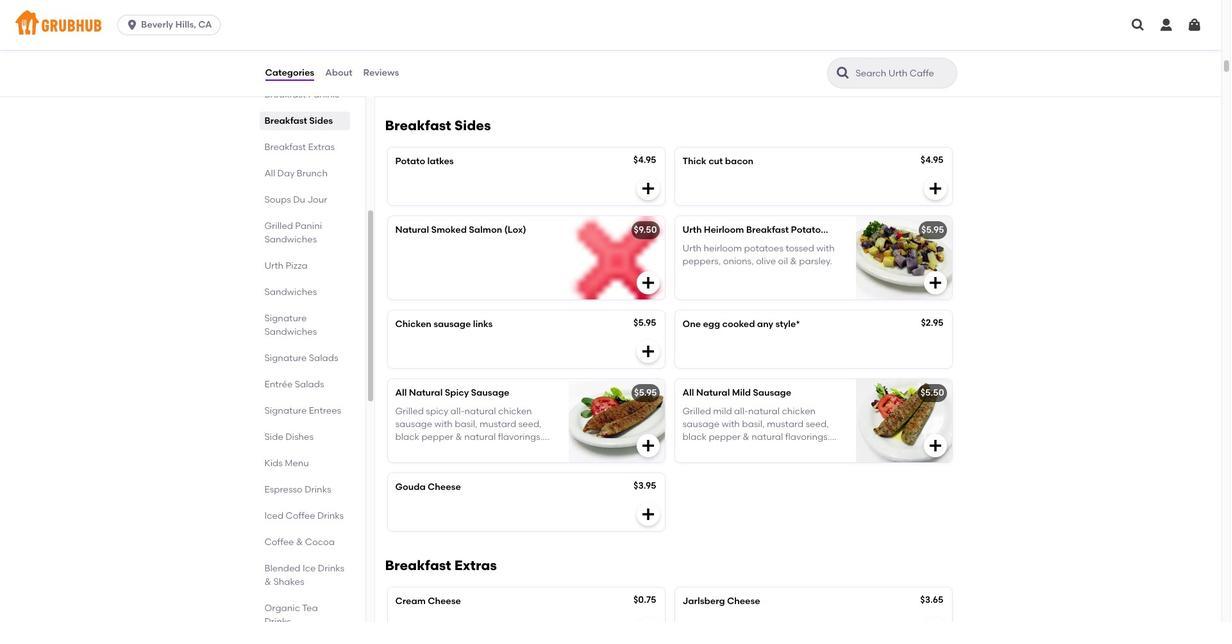 Task type: locate. For each thing, give the bounding box(es) containing it.
salads
[[309, 353, 339, 364], [295, 379, 324, 390]]

& inside grilled spicy all-natural chicken sausage with basil, mustard seed, black pepper & natural flavorings. free of nitrates, in a natural collagen casing.
[[456, 432, 463, 443]]

in
[[465, 445, 473, 456], [753, 445, 760, 456]]

2 a from the left
[[762, 445, 768, 456]]

2 of from the left
[[704, 445, 713, 456]]

0 horizontal spatial black
[[396, 432, 420, 443]]

drinks down organic
[[265, 617, 291, 622]]

natural for all natural spicy sausage
[[409, 388, 443, 399]]

tea
[[302, 603, 318, 614]]

0 horizontal spatial tomato
[[396, 73, 428, 84]]

1 horizontal spatial all-
[[735, 406, 749, 417]]

mustard for all natural spicy sausage
[[480, 419, 517, 430]]

seed, inside grilled mild all-natural chicken sausage with basil, mustard seed, black pepper & natural flavorings. free of nitrates, in a natural collagen casing.
[[806, 419, 829, 430]]

0 vertical spatial $5.95
[[922, 225, 945, 236]]

signature up entrée
[[265, 353, 307, 364]]

all left spicy
[[396, 388, 407, 399]]

mild down spinach
[[766, 60, 785, 71]]

svg image
[[1131, 17, 1147, 33], [1188, 17, 1203, 33], [126, 19, 139, 31], [928, 181, 944, 197], [641, 275, 656, 291], [928, 275, 944, 291], [928, 438, 944, 454], [641, 507, 656, 522]]

0 horizontal spatial mild
[[528, 60, 547, 71]]

pepper
[[422, 432, 454, 443], [709, 432, 741, 443]]

2 vertical spatial sandwiches
[[265, 327, 317, 338]]

spinach
[[772, 34, 807, 45]]

basil, down spicy
[[455, 419, 478, 430]]

pepper for mild
[[709, 432, 741, 443]]

2 vertical spatial urth
[[265, 261, 284, 271]]

signature
[[265, 313, 307, 324], [265, 353, 307, 364], [265, 406, 307, 416]]

mild inside "eggs, prosciutto di parma, roasted peppers & mozzarella cheese grilled on country bread. served with mild tomato dipping sauce. (contains pork)"
[[528, 60, 547, 71]]

pepper inside grilled spicy all-natural chicken sausage with basil, mustard seed, black pepper & natural flavorings. free of nitrates, in a natural collagen casing.
[[422, 432, 454, 443]]

$5.95 for urth heirloom potatoes tossed with peppers, onions, olive oil & parsley.
[[922, 225, 945, 236]]

grilled for all natural mild sausage
[[683, 406, 712, 417]]

& down mild
[[743, 432, 750, 443]]

sauce.
[[466, 73, 494, 84], [719, 73, 747, 84]]

1 sausage from the left
[[471, 388, 510, 399]]

1 horizontal spatial mustard
[[767, 419, 804, 430]]

mild down all natural mild sausage
[[714, 406, 733, 417]]

tomato down "wheat"
[[787, 60, 820, 71]]

& inside urth heirloom potatoes tossed with peppers, onions, olive oil & parsley.
[[791, 256, 797, 267]]

grilled for all natural spicy sausage
[[396, 406, 424, 417]]

flavorings. inside grilled spicy all-natural chicken sausage with basil, mustard seed, black pepper & natural flavorings. free of nitrates, in a natural collagen casing.
[[498, 432, 543, 443]]

1 chicken from the left
[[499, 406, 532, 417]]

potatoes
[[745, 243, 784, 254]]

cream
[[396, 596, 426, 607]]

sides down "eggs, prosciutto di parma, roasted peppers & mozzarella cheese grilled on country bread. served with mild tomato dipping sauce. (contains pork)"
[[455, 118, 491, 134]]

cheese right gouda
[[428, 482, 461, 493]]

& inside blended ice drinks & shakes
[[265, 577, 271, 588]]

nitrates, down all natural mild sausage
[[715, 445, 750, 456]]

& down prosciutto at the top left of page
[[434, 47, 441, 58]]

urth left heirloom
[[683, 225, 702, 236]]

grilled
[[265, 221, 293, 232], [396, 406, 424, 417], [683, 406, 712, 417]]

0 horizontal spatial in
[[465, 445, 473, 456]]

1 seed, from the left
[[519, 419, 542, 430]]

mustard down all natural spicy sausage
[[480, 419, 517, 430]]

sandwiches up signature salads
[[265, 327, 317, 338]]

all- down mild
[[735, 406, 749, 417]]

sausage inside grilled spicy all-natural chicken sausage with basil, mustard seed, black pepper & natural flavorings. free of nitrates, in a natural collagen casing.
[[396, 419, 433, 430]]

bread. inside the egg whites, sautéed spinach & mozzarella cheese grilled on wheat bread. served with mild tomato dipping sauce.
[[683, 60, 712, 71]]

2 chicken from the left
[[782, 406, 816, 417]]

0 horizontal spatial casing.
[[396, 458, 427, 469]]

1 horizontal spatial $4.95
[[921, 155, 944, 166]]

0 horizontal spatial mustard
[[480, 419, 517, 430]]

2 signature from the top
[[265, 353, 307, 364]]

collagen inside grilled mild all-natural chicken sausage with basil, mustard seed, black pepper & natural flavorings. free of nitrates, in a natural collagen casing.
[[804, 445, 842, 456]]

smoked
[[431, 225, 467, 236]]

1 grilled from the left
[[525, 47, 552, 58]]

black inside grilled mild all-natural chicken sausage with basil, mustard seed, black pepper & natural flavorings. free of nitrates, in a natural collagen casing.
[[683, 432, 707, 443]]

1 vertical spatial on
[[396, 60, 407, 71]]

espresso
[[265, 484, 303, 495]]

iced coffee drinks
[[265, 511, 344, 522]]

1 horizontal spatial sauce.
[[719, 73, 747, 84]]

all- down spicy
[[451, 406, 465, 417]]

sausage for all natural spicy sausage
[[396, 419, 433, 430]]

1 vertical spatial tomato
[[396, 73, 428, 84]]

black up gouda
[[396, 432, 420, 443]]

cheese inside "eggs, prosciutto di parma, roasted peppers & mozzarella cheese grilled on country bread. served with mild tomato dipping sauce. (contains pork)"
[[492, 47, 523, 58]]

urth for urth pizza
[[265, 261, 284, 271]]

breakfast paninis
[[265, 89, 339, 100]]

mozzarella down whites, at the top right
[[683, 47, 730, 58]]

collagen
[[517, 445, 555, 456], [804, 445, 842, 456]]

1 vertical spatial urth
[[683, 243, 702, 254]]

cheese down parma,
[[492, 47, 523, 58]]

mustard
[[480, 419, 517, 430], [767, 419, 804, 430]]

all for all natural mild sausage
[[683, 388, 695, 399]]

all natural mild sausage image
[[856, 379, 953, 463]]

1 vertical spatial signature
[[265, 353, 307, 364]]

with inside grilled mild all-natural chicken sausage with basil, mustard seed, black pepper & natural flavorings. free of nitrates, in a natural collagen casing.
[[722, 419, 740, 430]]

2 horizontal spatial sausage
[[683, 419, 720, 430]]

0 horizontal spatial $4.95
[[634, 155, 657, 166]]

grilled down roasted
[[525, 47, 552, 58]]

1 horizontal spatial flavorings.
[[786, 432, 830, 443]]

1 sandwiches from the top
[[265, 234, 317, 245]]

2 served from the left
[[714, 60, 744, 71]]

0 horizontal spatial of
[[417, 445, 425, 456]]

0 horizontal spatial flavorings.
[[498, 432, 543, 443]]

dipping
[[430, 73, 464, 84], [683, 73, 716, 84]]

Search Urth Caffe search field
[[855, 67, 953, 80]]

mustard inside grilled mild all-natural chicken sausage with basil, mustard seed, black pepper & natural flavorings. free of nitrates, in a natural collagen casing.
[[767, 419, 804, 430]]

2 horizontal spatial all
[[683, 388, 695, 399]]

natural up spicy
[[409, 388, 443, 399]]

2 in from the left
[[753, 445, 760, 456]]

casing. inside grilled mild all-natural chicken sausage with basil, mustard seed, black pepper & natural flavorings. free of nitrates, in a natural collagen casing.
[[683, 458, 714, 469]]

ice
[[303, 563, 316, 574]]

signature up signature salads
[[265, 313, 307, 324]]

0 horizontal spatial grilled
[[525, 47, 552, 58]]

gouda cheese
[[396, 482, 461, 493]]

$3.95
[[634, 481, 657, 492]]

0 vertical spatial salads
[[309, 353, 339, 364]]

with up (contains at the top left of page
[[507, 60, 526, 71]]

1 in from the left
[[465, 445, 473, 456]]

mozzarella
[[443, 47, 490, 58], [683, 47, 730, 58]]

grilled
[[525, 47, 552, 58], [766, 47, 793, 58]]

mozzarella down di
[[443, 47, 490, 58]]

served
[[475, 60, 505, 71], [714, 60, 744, 71]]

sausage inside grilled mild all-natural chicken sausage with basil, mustard seed, black pepper & natural flavorings. free of nitrates, in a natural collagen casing.
[[683, 419, 720, 430]]

casing. inside grilled spicy all-natural chicken sausage with basil, mustard seed, black pepper & natural flavorings. free of nitrates, in a natural collagen casing.
[[396, 458, 427, 469]]

potatoes
[[792, 225, 831, 236]]

pizza
[[286, 261, 308, 271]]

1 horizontal spatial grilled
[[766, 47, 793, 58]]

2 vertical spatial $5.95
[[635, 388, 657, 399]]

pepper inside grilled mild all-natural chicken sausage with basil, mustard seed, black pepper & natural flavorings. free of nitrates, in a natural collagen casing.
[[709, 432, 741, 443]]

1 horizontal spatial on
[[795, 47, 806, 58]]

svg image
[[1159, 17, 1175, 33], [928, 66, 944, 82], [641, 181, 656, 197], [641, 344, 656, 360], [641, 438, 656, 454]]

with down all natural mild sausage
[[722, 419, 740, 430]]

basil, inside grilled spicy all-natural chicken sausage with basil, mustard seed, black pepper & natural flavorings. free of nitrates, in a natural collagen casing.
[[455, 419, 478, 430]]

style*
[[776, 319, 801, 330]]

coffee up blended at the left bottom
[[265, 537, 294, 548]]

urth for urth heirloom breakfast potatoes
[[683, 225, 702, 236]]

black down all natural mild sausage
[[683, 432, 707, 443]]

0 horizontal spatial extras
[[308, 142, 335, 153]]

bacon
[[726, 156, 754, 167]]

& right oil
[[791, 256, 797, 267]]

mustard inside grilled spicy all-natural chicken sausage with basil, mustard seed, black pepper & natural flavorings. free of nitrates, in a natural collagen casing.
[[480, 419, 517, 430]]

1 horizontal spatial seed,
[[806, 419, 829, 430]]

collagen for grilled mild all-natural chicken sausage with basil, mustard seed, black pepper & natural flavorings. free of nitrates, in a natural collagen casing.
[[804, 445, 842, 456]]

1 horizontal spatial all
[[396, 388, 407, 399]]

1 black from the left
[[396, 432, 420, 443]]

1 mozzarella from the left
[[443, 47, 490, 58]]

1 horizontal spatial of
[[704, 445, 713, 456]]

0 horizontal spatial cheese
[[492, 47, 523, 58]]

side
[[265, 432, 284, 443]]

nitrates, inside grilled mild all-natural chicken sausage with basil, mustard seed, black pepper & natural flavorings. free of nitrates, in a natural collagen casing.
[[715, 445, 750, 456]]

2 casing. from the left
[[683, 458, 714, 469]]

cheese right jarlsberg
[[728, 596, 761, 607]]

of for grilled mild all-natural chicken sausage with basil, mustard seed, black pepper & natural flavorings. free of nitrates, in a natural collagen casing.
[[704, 445, 713, 456]]

bread. down egg
[[683, 60, 712, 71]]

1 bread. from the left
[[444, 60, 473, 71]]

svg image for egg whites, sautéed spinach & mozzarella cheese grilled on wheat bread. served with mild tomato dipping sauce.
[[928, 66, 944, 82]]

signature for signature sandwiches
[[265, 313, 307, 324]]

sausage
[[434, 319, 471, 330], [396, 419, 433, 430], [683, 419, 720, 430]]

2 nitrates, from the left
[[715, 445, 750, 456]]

2 black from the left
[[683, 432, 707, 443]]

served inside the egg whites, sautéed spinach & mozzarella cheese grilled on wheat bread. served with mild tomato dipping sauce.
[[714, 60, 744, 71]]

& down spicy
[[456, 432, 463, 443]]

cheese right cream
[[428, 596, 461, 607]]

1 horizontal spatial tomato
[[787, 60, 820, 71]]

0 horizontal spatial all-
[[451, 406, 465, 417]]

prosciutto & cheese breakfast panini image
[[569, 7, 665, 91]]

2 flavorings. from the left
[[786, 432, 830, 443]]

all- inside grilled spicy all-natural chicken sausage with basil, mustard seed, black pepper & natural flavorings. free of nitrates, in a natural collagen casing.
[[451, 406, 465, 417]]

1 vertical spatial breakfast extras
[[385, 558, 497, 574]]

0 horizontal spatial served
[[475, 60, 505, 71]]

salads up signature entrees
[[295, 379, 324, 390]]

grilled down spinach
[[766, 47, 793, 58]]

natural for all natural mild sausage
[[697, 388, 730, 399]]

on down spinach
[[795, 47, 806, 58]]

1 $4.95 from the left
[[634, 155, 657, 166]]

potato latkes
[[396, 156, 454, 167]]

casing. for grilled mild all-natural chicken sausage with basil, mustard seed, black pepper & natural flavorings. free of nitrates, in a natural collagen casing.
[[683, 458, 714, 469]]

extras up cream cheese at the left
[[455, 558, 497, 574]]

casing.
[[396, 458, 427, 469], [683, 458, 714, 469]]

beverly
[[141, 19, 173, 30]]

basil, inside grilled mild all-natural chicken sausage with basil, mustard seed, black pepper & natural flavorings. free of nitrates, in a natural collagen casing.
[[743, 419, 765, 430]]

1 all- from the left
[[451, 406, 465, 417]]

seed, inside grilled spicy all-natural chicken sausage with basil, mustard seed, black pepper & natural flavorings. free of nitrates, in a natural collagen casing.
[[519, 419, 542, 430]]

mild up (contains at the top left of page
[[528, 60, 547, 71]]

all left day
[[265, 168, 275, 179]]

grilled inside grilled mild all-natural chicken sausage with basil, mustard seed, black pepper & natural flavorings. free of nitrates, in a natural collagen casing.
[[683, 406, 712, 417]]

svg image inside beverly hills, ca button
[[126, 19, 139, 31]]

1 horizontal spatial nitrates,
[[715, 445, 750, 456]]

pepper for spicy
[[422, 432, 454, 443]]

2 all- from the left
[[735, 406, 749, 417]]

grilled inside the egg whites, sautéed spinach & mozzarella cheese grilled on wheat bread. served with mild tomato dipping sauce.
[[766, 47, 793, 58]]

0 horizontal spatial breakfast extras
[[265, 142, 335, 153]]

1 free from the left
[[396, 445, 415, 456]]

0 horizontal spatial a
[[475, 445, 481, 456]]

1 a from the left
[[475, 445, 481, 456]]

1 casing. from the left
[[396, 458, 427, 469]]

0 horizontal spatial dipping
[[430, 73, 464, 84]]

1 horizontal spatial sausage
[[753, 388, 792, 399]]

free for grilled spicy all-natural chicken sausage with basil, mustard seed, black pepper & natural flavorings. free of nitrates, in a natural collagen casing.
[[396, 445, 415, 456]]

1 basil, from the left
[[455, 419, 478, 430]]

$0.75
[[634, 595, 657, 606]]

pepper down spicy
[[422, 432, 454, 443]]

chicken for all natural mild sausage
[[782, 406, 816, 417]]

cheese down sautéed
[[732, 47, 764, 58]]

drinks right ice
[[318, 563, 345, 574]]

1 collagen from the left
[[517, 445, 555, 456]]

tomato up pork)
[[396, 73, 428, 84]]

free for grilled mild all-natural chicken sausage with basil, mustard seed, black pepper & natural flavorings. free of nitrates, in a natural collagen casing.
[[683, 445, 702, 456]]

drinks for ice
[[318, 563, 345, 574]]

1 horizontal spatial mild
[[714, 406, 733, 417]]

extras up brunch
[[308, 142, 335, 153]]

in inside grilled mild all-natural chicken sausage with basil, mustard seed, black pepper & natural flavorings. free of nitrates, in a natural collagen casing.
[[753, 445, 760, 456]]

signature up 'side dishes'
[[265, 406, 307, 416]]

signature for signature entrees
[[265, 406, 307, 416]]

urth heirloom breakfast potatoes image
[[856, 216, 953, 300]]

of inside grilled spicy all-natural chicken sausage with basil, mustard seed, black pepper & natural flavorings. free of nitrates, in a natural collagen casing.
[[417, 445, 425, 456]]

salads for signature salads
[[309, 353, 339, 364]]

dipping down egg
[[683, 73, 716, 84]]

flavorings. for all natural mild sausage
[[786, 432, 830, 443]]

breakfast sides
[[265, 115, 333, 126], [385, 118, 491, 134]]

in for spicy
[[465, 445, 473, 456]]

onions,
[[724, 256, 754, 267]]

sausage left 'links'
[[434, 319, 471, 330]]

seed,
[[519, 419, 542, 430], [806, 419, 829, 430]]

1 cheese from the left
[[492, 47, 523, 58]]

0 vertical spatial tomato
[[787, 60, 820, 71]]

breakfast
[[265, 89, 306, 100], [265, 115, 307, 126], [385, 118, 452, 134], [265, 142, 306, 153], [747, 225, 789, 236], [385, 558, 452, 574]]

sautéed
[[734, 34, 770, 45]]

chicken inside grilled mild all-natural chicken sausage with basil, mustard seed, black pepper & natural flavorings. free of nitrates, in a natural collagen casing.
[[782, 406, 816, 417]]

1 horizontal spatial collagen
[[804, 445, 842, 456]]

0 horizontal spatial nitrates,
[[427, 445, 463, 456]]

0 horizontal spatial grilled
[[265, 221, 293, 232]]

sausage for all natural spicy sausage
[[471, 388, 510, 399]]

breakfast extras up cream cheese at the left
[[385, 558, 497, 574]]

cheese
[[492, 47, 523, 58], [732, 47, 764, 58]]

0 vertical spatial breakfast extras
[[265, 142, 335, 153]]

cream cheese
[[396, 596, 461, 607]]

1 horizontal spatial sides
[[455, 118, 491, 134]]

0 horizontal spatial collagen
[[517, 445, 555, 456]]

2 vertical spatial signature
[[265, 406, 307, 416]]

1 horizontal spatial black
[[683, 432, 707, 443]]

mozzarella inside "eggs, prosciutto di parma, roasted peppers & mozzarella cheese grilled on country bread. served with mild tomato dipping sauce. (contains pork)"
[[443, 47, 490, 58]]

2 bread. from the left
[[683, 60, 712, 71]]

breakfast extras up all day brunch
[[265, 142, 335, 153]]

0 horizontal spatial bread.
[[444, 60, 473, 71]]

eggs, prosciutto di parma, roasted peppers & mozzarella cheese grilled on country bread. served with mild tomato dipping sauce. (contains pork)
[[396, 34, 552, 97]]

chicken inside grilled spicy all-natural chicken sausage with basil, mustard seed, black pepper & natural flavorings. free of nitrates, in a natural collagen casing.
[[499, 406, 532, 417]]

nitrates, inside grilled spicy all-natural chicken sausage with basil, mustard seed, black pepper & natural flavorings. free of nitrates, in a natural collagen casing.
[[427, 445, 463, 456]]

3 sandwiches from the top
[[265, 327, 317, 338]]

2 sausage from the left
[[753, 388, 792, 399]]

1 of from the left
[[417, 445, 425, 456]]

0 horizontal spatial mozzarella
[[443, 47, 490, 58]]

2 free from the left
[[683, 445, 702, 456]]

$5.95 for grilled spicy all-natural chicken sausage with basil, mustard seed, black pepper & natural flavorings. free of nitrates, in a natural collagen casing.
[[635, 388, 657, 399]]

served down parma,
[[475, 60, 505, 71]]

with inside the egg whites, sautéed spinach & mozzarella cheese grilled on wheat bread. served with mild tomato dipping sauce.
[[746, 60, 764, 71]]

svg image for chicken sausage links
[[641, 344, 656, 360]]

sausage
[[471, 388, 510, 399], [753, 388, 792, 399]]

0 vertical spatial sandwiches
[[265, 234, 317, 245]]

1 horizontal spatial dipping
[[683, 73, 716, 84]]

basil, for mild
[[743, 419, 765, 430]]

2 cheese from the left
[[732, 47, 764, 58]]

1 mustard from the left
[[480, 419, 517, 430]]

a down all natural spicy sausage
[[475, 445, 481, 456]]

1 horizontal spatial extras
[[455, 558, 497, 574]]

1 horizontal spatial bread.
[[683, 60, 712, 71]]

0 vertical spatial coffee
[[286, 511, 315, 522]]

salads for entrée salads
[[295, 379, 324, 390]]

$2.95
[[922, 318, 944, 329]]

0 horizontal spatial chicken
[[499, 406, 532, 417]]

pepper down all natural mild sausage
[[709, 432, 741, 443]]

in down spicy
[[465, 445, 473, 456]]

seed, for grilled mild all-natural chicken sausage with basil, mustard seed, black pepper & natural flavorings. free of nitrates, in a natural collagen casing.
[[806, 419, 829, 430]]

bread. down di
[[444, 60, 473, 71]]

black inside grilled spicy all-natural chicken sausage with basil, mustard seed, black pepper & natural flavorings. free of nitrates, in a natural collagen casing.
[[396, 432, 420, 443]]

1 horizontal spatial basil,
[[743, 419, 765, 430]]

signature inside signature sandwiches
[[265, 313, 307, 324]]

collagen inside grilled spicy all-natural chicken sausage with basil, mustard seed, black pepper & natural flavorings. free of nitrates, in a natural collagen casing.
[[517, 445, 555, 456]]

free inside grilled spicy all-natural chicken sausage with basil, mustard seed, black pepper & natural flavorings. free of nitrates, in a natural collagen casing.
[[396, 445, 415, 456]]

on down peppers
[[396, 60, 407, 71]]

1 vertical spatial salads
[[295, 379, 324, 390]]

beverly hills, ca button
[[117, 15, 226, 35]]

nitrates, down spicy
[[427, 445, 463, 456]]

svg image inside main navigation navigation
[[1159, 17, 1175, 33]]

cheese for jarlsberg cheese
[[728, 596, 761, 607]]

0 horizontal spatial sausage
[[396, 419, 433, 430]]

dipping down "country"
[[430, 73, 464, 84]]

in down all natural mild sausage
[[753, 445, 760, 456]]

1 horizontal spatial in
[[753, 445, 760, 456]]

0 horizontal spatial on
[[396, 60, 407, 71]]

a inside grilled spicy all-natural chicken sausage with basil, mustard seed, black pepper & natural flavorings. free of nitrates, in a natural collagen casing.
[[475, 445, 481, 456]]

sausage down spicy
[[396, 419, 433, 430]]

coffee up coffee & cocoa
[[286, 511, 315, 522]]

2 mustard from the left
[[767, 419, 804, 430]]

thick cut bacon
[[683, 156, 754, 167]]

1 vertical spatial sandwiches
[[265, 287, 317, 298]]

with down sautéed
[[746, 60, 764, 71]]

1 flavorings. from the left
[[498, 432, 543, 443]]

2 dipping from the left
[[683, 73, 716, 84]]

of inside grilled mild all-natural chicken sausage with basil, mustard seed, black pepper & natural flavorings. free of nitrates, in a natural collagen casing.
[[704, 445, 713, 456]]

1 vertical spatial $5.95
[[634, 318, 657, 329]]

0 horizontal spatial seed,
[[519, 419, 542, 430]]

thick
[[683, 156, 707, 167]]

1 horizontal spatial served
[[714, 60, 744, 71]]

coffee
[[286, 511, 315, 522], [265, 537, 294, 548]]

1 horizontal spatial cheese
[[732, 47, 764, 58]]

2 horizontal spatial grilled
[[683, 406, 712, 417]]

free inside grilled mild all-natural chicken sausage with basil, mustard seed, black pepper & natural flavorings. free of nitrates, in a natural collagen casing.
[[683, 445, 702, 456]]

about button
[[325, 50, 353, 96]]

sausage right mild
[[753, 388, 792, 399]]

a down all natural mild sausage
[[762, 445, 768, 456]]

1 horizontal spatial pepper
[[709, 432, 741, 443]]

with up parsley. at the top right
[[817, 243, 835, 254]]

seed, for grilled spicy all-natural chicken sausage with basil, mustard seed, black pepper & natural flavorings. free of nitrates, in a natural collagen casing.
[[519, 419, 542, 430]]

sandwiches down panini
[[265, 234, 317, 245]]

shakes
[[274, 577, 305, 588]]

2 basil, from the left
[[743, 419, 765, 430]]

sausage down all natural mild sausage
[[683, 419, 720, 430]]

any
[[758, 319, 774, 330]]

with
[[507, 60, 526, 71], [746, 60, 764, 71], [817, 243, 835, 254], [435, 419, 453, 430], [722, 419, 740, 430]]

with inside urth heirloom potatoes tossed with peppers, onions, olive oil & parsley.
[[817, 243, 835, 254]]

casing. for grilled spicy all-natural chicken sausage with basil, mustard seed, black pepper & natural flavorings. free of nitrates, in a natural collagen casing.
[[396, 458, 427, 469]]

country
[[409, 60, 442, 71]]

a inside grilled mild all-natural chicken sausage with basil, mustard seed, black pepper & natural flavorings. free of nitrates, in a natural collagen casing.
[[762, 445, 768, 456]]

grilled down soups
[[265, 221, 293, 232]]

$4.95 for thick cut bacon
[[921, 155, 944, 166]]

basil, down mild
[[743, 419, 765, 430]]

0 vertical spatial extras
[[308, 142, 335, 153]]

natural
[[396, 225, 429, 236], [409, 388, 443, 399], [697, 388, 730, 399]]

spicy
[[426, 406, 449, 417]]

grilled left spicy
[[396, 406, 424, 417]]

breakfast extras
[[265, 142, 335, 153], [385, 558, 497, 574]]

& down blended at the left bottom
[[265, 577, 271, 588]]

1 pepper from the left
[[422, 432, 454, 443]]

1 horizontal spatial free
[[683, 445, 702, 456]]

0 horizontal spatial sausage
[[471, 388, 510, 399]]

urth inside urth heirloom potatoes tossed with peppers, onions, olive oil & parsley.
[[683, 243, 702, 254]]

1 horizontal spatial a
[[762, 445, 768, 456]]

0 vertical spatial signature
[[265, 313, 307, 324]]

0 vertical spatial on
[[795, 47, 806, 58]]

drinks inside blended ice drinks & shakes
[[318, 563, 345, 574]]

0 horizontal spatial free
[[396, 445, 415, 456]]

all- inside grilled mild all-natural chicken sausage with basil, mustard seed, black pepper & natural flavorings. free of nitrates, in a natural collagen casing.
[[735, 406, 749, 417]]

1 sauce. from the left
[[466, 73, 494, 84]]

urth for urth heirloom potatoes tossed with peppers, onions, olive oil & parsley.
[[683, 243, 702, 254]]

3 signature from the top
[[265, 406, 307, 416]]

1 nitrates, from the left
[[427, 445, 463, 456]]

urth up peppers,
[[683, 243, 702, 254]]

breakfast sides up latkes
[[385, 118, 491, 134]]

in inside grilled spicy all-natural chicken sausage with basil, mustard seed, black pepper & natural flavorings. free of nitrates, in a natural collagen casing.
[[465, 445, 473, 456]]

2 pepper from the left
[[709, 432, 741, 443]]

1 horizontal spatial chicken
[[782, 406, 816, 417]]

black for mild
[[683, 432, 707, 443]]

flavorings. inside grilled mild all-natural chicken sausage with basil, mustard seed, black pepper & natural flavorings. free of nitrates, in a natural collagen casing.
[[786, 432, 830, 443]]

all day brunch
[[265, 168, 328, 179]]

2 collagen from the left
[[804, 445, 842, 456]]

1 dipping from the left
[[430, 73, 464, 84]]

urth left the pizza
[[265, 261, 284, 271]]

sides down the paninis
[[309, 115, 333, 126]]

blended
[[265, 563, 301, 574]]

grilled inside grilled spicy all-natural chicken sausage with basil, mustard seed, black pepper & natural flavorings. free of nitrates, in a natural collagen casing.
[[396, 406, 424, 417]]

drinks up cocoa
[[318, 511, 344, 522]]

1 horizontal spatial casing.
[[683, 458, 714, 469]]

0 horizontal spatial pepper
[[422, 432, 454, 443]]

natural left mild
[[697, 388, 730, 399]]

sides
[[309, 115, 333, 126], [455, 118, 491, 134]]

0 horizontal spatial sauce.
[[466, 73, 494, 84]]

2 mozzarella from the left
[[683, 47, 730, 58]]

salads up entrée salads at the left
[[309, 353, 339, 364]]

sauce. left (contains at the top left of page
[[466, 73, 494, 84]]

1 served from the left
[[475, 60, 505, 71]]

mustard down all natural mild sausage
[[767, 419, 804, 430]]

0 horizontal spatial basil,
[[455, 419, 478, 430]]

basil,
[[455, 419, 478, 430], [743, 419, 765, 430]]

1 horizontal spatial mozzarella
[[683, 47, 730, 58]]

breakfast up potatoes
[[747, 225, 789, 236]]

collagen for grilled spicy all-natural chicken sausage with basil, mustard seed, black pepper & natural flavorings. free of nitrates, in a natural collagen casing.
[[517, 445, 555, 456]]

a for mild
[[762, 445, 768, 456]]

bread.
[[444, 60, 473, 71], [683, 60, 712, 71]]

sauce. down whites, at the top right
[[719, 73, 747, 84]]

wheat
[[808, 47, 835, 58]]

0 vertical spatial urth
[[683, 225, 702, 236]]

all for all natural spicy sausage
[[396, 388, 407, 399]]

breakfast sides down the breakfast paninis
[[265, 115, 333, 126]]

served down whites, at the top right
[[714, 60, 744, 71]]

$5.95
[[922, 225, 945, 236], [634, 318, 657, 329], [635, 388, 657, 399]]

1 horizontal spatial grilled
[[396, 406, 424, 417]]

all natural spicy sausage image
[[569, 379, 665, 463]]

peppers
[[396, 47, 432, 58]]

sausage right spicy
[[471, 388, 510, 399]]

heirloom
[[704, 225, 745, 236]]

of for grilled spicy all-natural chicken sausage with basil, mustard seed, black pepper & natural flavorings. free of nitrates, in a natural collagen casing.
[[417, 445, 425, 456]]

1 signature from the top
[[265, 313, 307, 324]]

2 grilled from the left
[[766, 47, 793, 58]]

with down spicy
[[435, 419, 453, 430]]

side dishes
[[265, 432, 314, 443]]

all left mild
[[683, 388, 695, 399]]

2 sauce. from the left
[[719, 73, 747, 84]]

chicken for all natural spicy sausage
[[499, 406, 532, 417]]

2 $4.95 from the left
[[921, 155, 944, 166]]

mild
[[528, 60, 547, 71], [766, 60, 785, 71], [714, 406, 733, 417]]

soups du jour
[[265, 194, 328, 205]]

& up "wheat"
[[809, 34, 816, 45]]

drinks inside organic tea drinks
[[265, 617, 291, 622]]

sandwiches down urth pizza
[[265, 287, 317, 298]]

2 horizontal spatial mild
[[766, 60, 785, 71]]

grilled down all natural mild sausage
[[683, 406, 712, 417]]

extras
[[308, 142, 335, 153], [455, 558, 497, 574]]

2 seed, from the left
[[806, 419, 829, 430]]



Task type: vqa. For each thing, say whether or not it's contained in the screenshot.
Eggs, Prosciutto di Parma, roasted peppers & mozzarella cheese grilled on country bread. Served with mild tomato dipping sauce. (Contains Pork)
yes



Task type: describe. For each thing, give the bounding box(es) containing it.
signature sandwiches
[[265, 313, 317, 338]]

on inside the egg whites, sautéed spinach & mozzarella cheese grilled on wheat bread. served with mild tomato dipping sauce.
[[795, 47, 806, 58]]

egg
[[704, 319, 721, 330]]

iced
[[265, 511, 284, 522]]

dipping inside the egg whites, sautéed spinach & mozzarella cheese grilled on wheat bread. served with mild tomato dipping sauce.
[[683, 73, 716, 84]]

sauce. inside "eggs, prosciutto di parma, roasted peppers & mozzarella cheese grilled on country bread. served with mild tomato dipping sauce. (contains pork)"
[[466, 73, 494, 84]]

served inside "eggs, prosciutto di parma, roasted peppers & mozzarella cheese grilled on country bread. served with mild tomato dipping sauce. (contains pork)"
[[475, 60, 505, 71]]

mild
[[733, 388, 751, 399]]

entrée salads
[[265, 379, 324, 390]]

breakfast up cream
[[385, 558, 452, 574]]

$4.95 for potato latkes
[[634, 155, 657, 166]]

drinks for tea
[[265, 617, 291, 622]]

mustard for all natural mild sausage
[[767, 419, 804, 430]]

pork)
[[396, 86, 418, 97]]

tossed
[[786, 243, 815, 254]]

cheese for gouda cheese
[[428, 482, 461, 493]]

0 horizontal spatial breakfast sides
[[265, 115, 333, 126]]

cheese for cream cheese
[[428, 596, 461, 607]]

main navigation navigation
[[0, 0, 1222, 50]]

black for spicy
[[396, 432, 420, 443]]

& left cocoa
[[296, 537, 303, 548]]

breakfast down categories
[[265, 89, 306, 100]]

sauce. inside the egg whites, sautéed spinach & mozzarella cheese grilled on wheat bread. served with mild tomato dipping sauce.
[[719, 73, 747, 84]]

one egg cooked any style*
[[683, 319, 801, 330]]

chicken sausage links
[[396, 319, 493, 330]]

in for mild
[[753, 445, 760, 456]]

mild inside the egg whites, sautéed spinach & mozzarella cheese grilled on wheat bread. served with mild tomato dipping sauce.
[[766, 60, 785, 71]]

breakfast down pork)
[[385, 118, 452, 134]]

grilled spicy all-natural chicken sausage with basil, mustard seed, black pepper & natural flavorings. free of nitrates, in a natural collagen casing.
[[396, 406, 555, 469]]

beverly hills, ca
[[141, 19, 212, 30]]

brunch
[[297, 168, 328, 179]]

0 horizontal spatial all
[[265, 168, 275, 179]]

& inside the egg whites, sautéed spinach & mozzarella cheese grilled on wheat bread. served with mild tomato dipping sauce.
[[809, 34, 816, 45]]

parsley.
[[800, 256, 833, 267]]

2 sandwiches from the top
[[265, 287, 317, 298]]

menu
[[285, 458, 309, 469]]

mozzarella inside the egg whites, sautéed spinach & mozzarella cheese grilled on wheat bread. served with mild tomato dipping sauce.
[[683, 47, 730, 58]]

natural smoked salmon (lox)
[[396, 225, 527, 236]]

grilled mild all-natural chicken sausage with basil, mustard seed, black pepper & natural flavorings. free of nitrates, in a natural collagen casing.
[[683, 406, 842, 469]]

entrees
[[309, 406, 341, 416]]

urth heirloom potatoes tossed with peppers, onions, olive oil & parsley.
[[683, 243, 835, 267]]

1 horizontal spatial breakfast sides
[[385, 118, 491, 134]]

all- for spicy
[[451, 406, 465, 417]]

links
[[473, 319, 493, 330]]

cocoa
[[305, 537, 335, 548]]

a for spicy
[[475, 445, 481, 456]]

eggs,
[[396, 34, 419, 45]]

with inside grilled spicy all-natural chicken sausage with basil, mustard seed, black pepper & natural flavorings. free of nitrates, in a natural collagen casing.
[[435, 419, 453, 430]]

coffee & cocoa
[[265, 537, 335, 548]]

search icon image
[[836, 65, 851, 81]]

categories
[[265, 67, 315, 78]]

(contains
[[496, 73, 539, 84]]

parma,
[[478, 34, 509, 45]]

panini
[[295, 221, 322, 232]]

all natural spicy sausage
[[396, 388, 510, 399]]

kids menu
[[265, 458, 309, 469]]

dishes
[[286, 432, 314, 443]]

dipping inside "eggs, prosciutto di parma, roasted peppers & mozzarella cheese grilled on country bread. served with mild tomato dipping sauce. (contains pork)"
[[430, 73, 464, 84]]

nitrates, for mild
[[715, 445, 750, 456]]

1 horizontal spatial sausage
[[434, 319, 471, 330]]

nitrates, for spicy
[[427, 445, 463, 456]]

oil
[[779, 256, 789, 267]]

di
[[467, 34, 476, 45]]

drinks up iced coffee drinks
[[305, 484, 331, 495]]

blended ice drinks & shakes
[[265, 563, 345, 588]]

tomato inside "eggs, prosciutto di parma, roasted peppers & mozzarella cheese grilled on country bread. served with mild tomato dipping sauce. (contains pork)"
[[396, 73, 428, 84]]

1 vertical spatial extras
[[455, 558, 497, 574]]

urth heirloom breakfast potatoes
[[683, 225, 831, 236]]

grilled inside grilled panini sandwiches
[[265, 221, 293, 232]]

kids
[[265, 458, 283, 469]]

spicy
[[445, 388, 469, 399]]

gouda
[[396, 482, 426, 493]]

sausage for all natural mild sausage
[[753, 388, 792, 399]]

0 horizontal spatial sides
[[309, 115, 333, 126]]

natural smoked salmon (lox) image
[[569, 216, 665, 300]]

sandwiches inside grilled panini sandwiches
[[265, 234, 317, 245]]

jarlsberg cheese
[[683, 596, 761, 607]]

grilled panini sandwiches
[[265, 221, 322, 245]]

& inside grilled mild all-natural chicken sausage with basil, mustard seed, black pepper & natural flavorings. free of nitrates, in a natural collagen casing.
[[743, 432, 750, 443]]

soups
[[265, 194, 291, 205]]

flavorings. for all natural spicy sausage
[[498, 432, 543, 443]]

breakfast up day
[[265, 142, 306, 153]]

organic
[[265, 603, 300, 614]]

peppers,
[[683, 256, 721, 267]]

drinks for coffee
[[318, 511, 344, 522]]

reviews button
[[363, 50, 400, 96]]

bread. inside "eggs, prosciutto di parma, roasted peppers & mozzarella cheese grilled on country bread. served with mild tomato dipping sauce. (contains pork)"
[[444, 60, 473, 71]]

egg white & spinach breakfast panini image
[[856, 7, 953, 91]]

sausage for all natural mild sausage
[[683, 419, 720, 430]]

grilled inside "eggs, prosciutto di parma, roasted peppers & mozzarella cheese grilled on country bread. served with mild tomato dipping sauce. (contains pork)"
[[525, 47, 552, 58]]

& inside "eggs, prosciutto di parma, roasted peppers & mozzarella cheese grilled on country bread. served with mild tomato dipping sauce. (contains pork)"
[[434, 47, 441, 58]]

about
[[325, 67, 353, 78]]

chicken
[[396, 319, 432, 330]]

signature for signature salads
[[265, 353, 307, 364]]

$5.50
[[921, 388, 945, 399]]

eggs, prosciutto di parma, roasted peppers & mozzarella cheese grilled on country bread. served with mild tomato dipping sauce. (contains pork) button
[[388, 7, 665, 97]]

ca
[[198, 19, 212, 30]]

basil, for spicy
[[455, 419, 478, 430]]

reviews
[[364, 67, 399, 78]]

prosciutto
[[421, 34, 465, 45]]

egg
[[683, 34, 700, 45]]

$9.50
[[634, 225, 657, 236]]

tomato inside the egg whites, sautéed spinach & mozzarella cheese grilled on wheat bread. served with mild tomato dipping sauce.
[[787, 60, 820, 71]]

potato
[[396, 156, 426, 167]]

jour
[[308, 194, 328, 205]]

signature salads
[[265, 353, 339, 364]]

espresso drinks
[[265, 484, 331, 495]]

natural left smoked
[[396, 225, 429, 236]]

latkes
[[428, 156, 454, 167]]

on inside "eggs, prosciutto di parma, roasted peppers & mozzarella cheese grilled on country bread. served with mild tomato dipping sauce. (contains pork)"
[[396, 60, 407, 71]]

jarlsberg
[[683, 596, 725, 607]]

all- for mild
[[735, 406, 749, 417]]

whites,
[[702, 34, 732, 45]]

cut
[[709, 156, 723, 167]]

signature entrees
[[265, 406, 341, 416]]

entrée
[[265, 379, 293, 390]]

cheese inside the egg whites, sautéed spinach & mozzarella cheese grilled on wheat bread. served with mild tomato dipping sauce.
[[732, 47, 764, 58]]

one
[[683, 319, 701, 330]]

with inside "eggs, prosciutto di parma, roasted peppers & mozzarella cheese grilled on country bread. served with mild tomato dipping sauce. (contains pork)"
[[507, 60, 526, 71]]

all natural mild sausage
[[683, 388, 792, 399]]

hills,
[[176, 19, 196, 30]]

mild inside grilled mild all-natural chicken sausage with basil, mustard seed, black pepper & natural flavorings. free of nitrates, in a natural collagen casing.
[[714, 406, 733, 417]]

egg whites, sautéed spinach & mozzarella cheese grilled on wheat bread. served with mild tomato dipping sauce.
[[683, 34, 835, 84]]

salmon
[[469, 225, 503, 236]]

categories button
[[265, 50, 315, 96]]

urth pizza
[[265, 261, 308, 271]]

cooked
[[723, 319, 756, 330]]

roasted
[[511, 34, 545, 45]]

1 horizontal spatial breakfast extras
[[385, 558, 497, 574]]

breakfast down the breakfast paninis
[[265, 115, 307, 126]]

1 vertical spatial coffee
[[265, 537, 294, 548]]

svg image for potato latkes
[[641, 181, 656, 197]]



